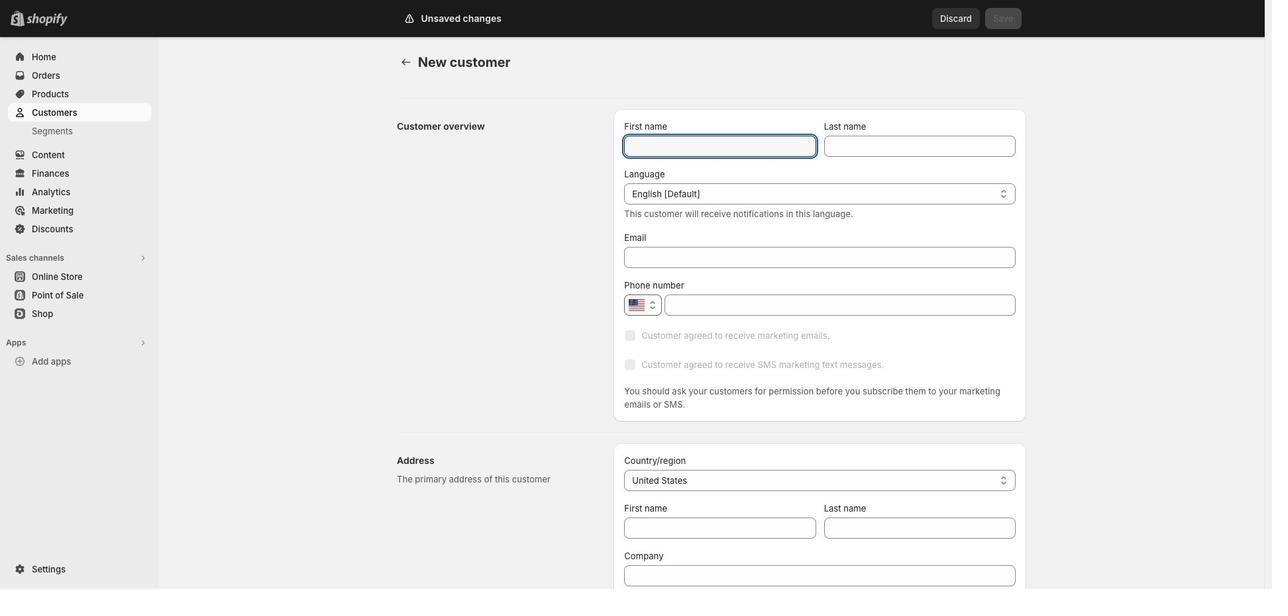 Task type: describe. For each thing, give the bounding box(es) containing it.
united states (+1) image
[[629, 300, 645, 312]]



Task type: locate. For each thing, give the bounding box(es) containing it.
shopify image
[[29, 13, 70, 27]]

None text field
[[625, 566, 1016, 587]]

None email field
[[625, 247, 1016, 268]]

None text field
[[625, 136, 816, 157], [824, 136, 1016, 157], [665, 295, 1016, 316], [625, 518, 816, 540], [824, 518, 1016, 540], [625, 136, 816, 157], [824, 136, 1016, 157], [665, 295, 1016, 316], [625, 518, 816, 540], [824, 518, 1016, 540]]



Task type: vqa. For each thing, say whether or not it's contained in the screenshot.
Shopify image
yes



